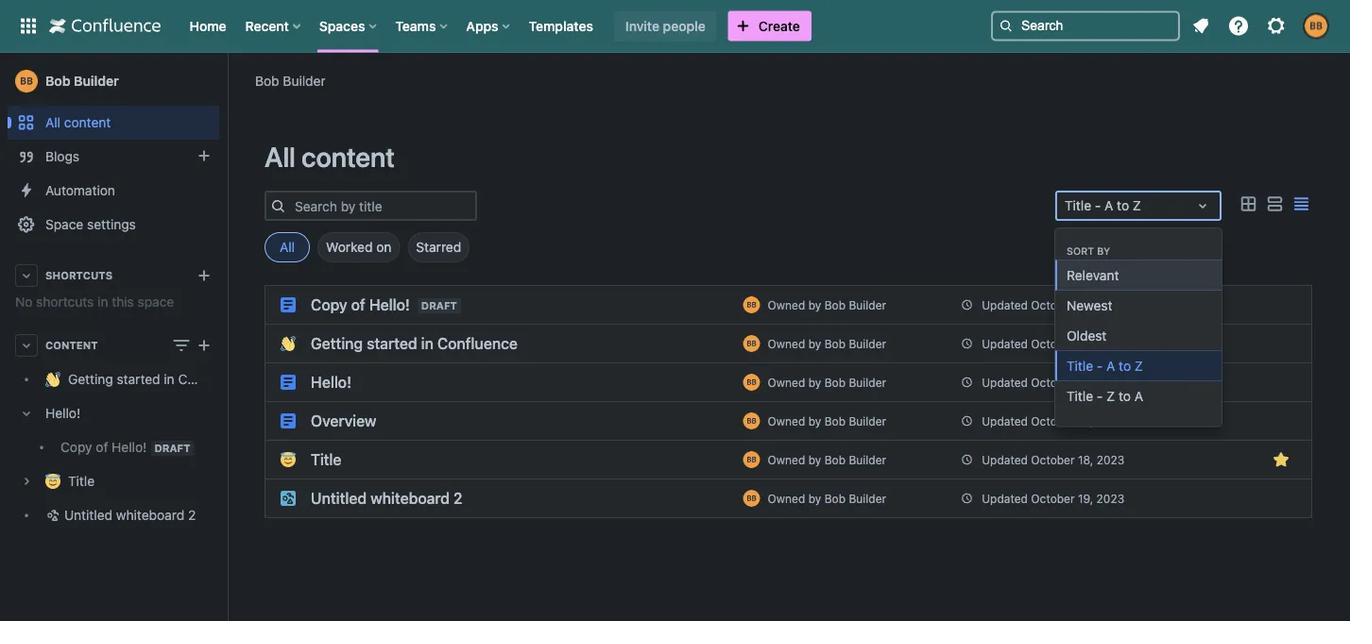 Task type: describe. For each thing, give the bounding box(es) containing it.
add shortcut image
[[193, 265, 216, 287]]

blogs
[[45, 149, 80, 164]]

blogs link
[[8, 140, 219, 174]]

builder for sixth profile picture from the bottom of the page
[[849, 299, 887, 312]]

1 vertical spatial all content
[[265, 141, 395, 173]]

home link
[[184, 11, 232, 41]]

automation link
[[8, 174, 219, 208]]

all button
[[265, 233, 310, 263]]

sort
[[1067, 245, 1095, 257]]

sort by
[[1067, 245, 1111, 257]]

page image
[[281, 375, 296, 390]]

share image for hello!
[[1210, 371, 1233, 394]]

updated october 18, 2023 for hello!
[[982, 376, 1125, 389]]

profile picture image for title
[[743, 452, 760, 469]]

worked on button
[[318, 233, 400, 263]]

overview
[[311, 413, 377, 431]]

all inside button
[[280, 240, 295, 255]]

appswitcher icon image
[[17, 15, 40, 37]]

on
[[376, 240, 392, 255]]

space element
[[0, 53, 248, 622]]

1 updated from the top
[[982, 299, 1028, 312]]

october for overview
[[1032, 415, 1075, 428]]

people
[[663, 18, 706, 34]]

owned for hello!
[[768, 376, 806, 389]]

content button
[[8, 329, 219, 363]]

oldest
[[1067, 328, 1107, 344]]

1 horizontal spatial started
[[367, 335, 417, 353]]

hello! left draft
[[369, 296, 410, 314]]

space
[[45, 217, 83, 233]]

1 vertical spatial -
[[1097, 358, 1103, 374]]

1 2023 from the top
[[1097, 299, 1125, 312]]

this
[[112, 294, 134, 310]]

builder for hello! profile picture
[[849, 376, 887, 389]]

owned by bob builder for overview
[[768, 415, 887, 428]]

spaces button
[[314, 11, 384, 41]]

1 horizontal spatial untitled whiteboard 2
[[311, 490, 463, 508]]

Search field
[[992, 11, 1181, 41]]

builder for getting started in confluence profile picture
[[849, 337, 887, 351]]

whiteboard inside untitled whiteboard 2 link
[[116, 508, 184, 524]]

2023 for untitled whiteboard 2
[[1097, 492, 1125, 506]]

hello! link
[[8, 397, 219, 431]]

title inside space element
[[68, 474, 95, 490]]

change view image
[[170, 335, 193, 357]]

shortcuts button
[[8, 259, 219, 293]]

templates link
[[523, 11, 599, 41]]

updated october 18, 2023 for overview
[[982, 415, 1125, 428]]

builder inside "link"
[[74, 73, 119, 89]]

builder for profile picture related to overview
[[849, 415, 887, 428]]

owned for getting started in confluence
[[768, 337, 806, 351]]

create content image
[[193, 335, 216, 357]]

2 vertical spatial -
[[1097, 389, 1103, 404]]

1 profile picture image from the top
[[743, 297, 760, 314]]

unstar image
[[1270, 449, 1293, 472]]

updated for untitled whiteboard 2
[[982, 492, 1028, 506]]

2 vertical spatial to
[[1119, 389, 1131, 404]]

1 vertical spatial all
[[265, 141, 296, 173]]

confluence inside getting started in confluence link
[[178, 372, 248, 388]]

teams button
[[390, 11, 455, 41]]

october for hello!
[[1032, 376, 1075, 389]]

owned for untitled whiteboard 2
[[768, 492, 806, 506]]

create a blog image
[[193, 145, 216, 167]]

updated for overview
[[982, 415, 1028, 428]]

1 horizontal spatial untitled
[[311, 490, 367, 508]]

copy of hello!
[[311, 296, 410, 314]]

compact list image
[[1290, 193, 1313, 216]]

notification icon image
[[1190, 15, 1213, 37]]

teams
[[395, 18, 436, 34]]

updated october 18, 2023 for title
[[982, 454, 1125, 467]]

1 october from the top
[[1032, 299, 1075, 312]]

edit image for overview
[[1180, 410, 1202, 433]]

0 vertical spatial a
[[1105, 198, 1114, 214]]

space settings link
[[8, 208, 219, 242]]

edit image for hello!
[[1180, 371, 1202, 394]]

2 horizontal spatial in
[[421, 335, 434, 353]]

updated october 18, 2023 for getting started in confluence
[[982, 337, 1125, 351]]

2023 for getting started in confluence
[[1097, 337, 1125, 351]]

1 horizontal spatial 2
[[454, 490, 463, 508]]

builder for untitled whiteboard 2 profile picture
[[849, 492, 887, 506]]

apps
[[466, 18, 499, 34]]

content
[[45, 340, 98, 352]]

recent button
[[240, 11, 308, 41]]

18, for hello!
[[1078, 376, 1094, 389]]

owned by bob builder for getting started in confluence
[[768, 337, 887, 351]]

page image for updated october 18, 2023
[[281, 414, 296, 429]]

1 vertical spatial a
[[1107, 358, 1116, 374]]

updated for getting started in confluence
[[982, 337, 1028, 351]]

1 vertical spatial title - a to z
[[1067, 358, 1144, 374]]

bob inside space element
[[45, 73, 70, 89]]

shortcuts
[[36, 294, 94, 310]]

all content link
[[8, 106, 219, 140]]

create
[[759, 18, 800, 34]]

shortcuts
[[45, 270, 113, 282]]

2 inside space element
[[188, 508, 196, 524]]

1 horizontal spatial whiteboard
[[371, 490, 450, 508]]

0 vertical spatial to
[[1117, 198, 1130, 214]]

untitled whiteboard 2 link
[[8, 499, 219, 533]]

updated october 19, 2023 for untitled whiteboard 2 profile picture
[[982, 492, 1125, 506]]

started inside space element
[[117, 372, 160, 388]]

owned for title
[[768, 454, 806, 467]]

hello! down the hello! link at the bottom left
[[112, 440, 147, 455]]

2023 for overview
[[1097, 415, 1125, 428]]

list image
[[1264, 193, 1286, 216]]

owned by bob builder for hello!
[[768, 376, 887, 389]]

by for getting started in confluence
[[809, 337, 822, 351]]

by for title
[[809, 454, 822, 467]]

tree inside space element
[[8, 363, 248, 533]]

untitled inside space element
[[64, 508, 113, 524]]

collapse sidebar image
[[206, 62, 248, 100]]

templates
[[529, 18, 593, 34]]

settings icon image
[[1266, 15, 1288, 37]]

updated october 19, 2023 for sixth profile picture from the bottom of the page
[[982, 299, 1125, 312]]

open image
[[1192, 195, 1215, 217]]



Task type: locate. For each thing, give the bounding box(es) containing it.
0 vertical spatial confluence
[[438, 335, 518, 353]]

2 19, from the top
[[1078, 492, 1094, 506]]

1 vertical spatial page image
[[281, 414, 296, 429]]

by for untitled whiteboard 2
[[809, 492, 822, 506]]

by
[[1097, 245, 1111, 257], [809, 299, 822, 312], [809, 337, 822, 351], [809, 376, 822, 389], [809, 415, 822, 428], [809, 454, 822, 467], [809, 492, 822, 506]]

untitled whiteboard 2 down title link on the left
[[64, 508, 196, 524]]

1 horizontal spatial in
[[164, 372, 175, 388]]

of
[[351, 296, 366, 314], [96, 440, 108, 455]]

4 2023 from the top
[[1097, 415, 1125, 428]]

- up the title - z to a
[[1097, 358, 1103, 374]]

1 18, from the top
[[1078, 337, 1094, 351]]

space settings
[[45, 217, 136, 233]]

draft
[[421, 300, 457, 312]]

z down oldest
[[1107, 389, 1116, 404]]

2 page image from the top
[[281, 414, 296, 429]]

hello!
[[369, 296, 410, 314], [311, 374, 352, 392], [45, 406, 81, 422], [112, 440, 147, 455]]

19, for untitled whiteboard 2 profile picture
[[1078, 492, 1094, 506]]

5 profile picture image from the top
[[743, 452, 760, 469]]

1 owned by bob builder from the top
[[768, 299, 887, 312]]

owned by bob builder for title
[[768, 454, 887, 467]]

hello! up "overview"
[[311, 374, 352, 392]]

started
[[367, 335, 417, 353], [117, 372, 160, 388]]

4 october from the top
[[1032, 415, 1075, 428]]

copy for copy of hello!
[[311, 296, 348, 314]]

2 vertical spatial all
[[280, 240, 295, 255]]

0 horizontal spatial confluence
[[178, 372, 248, 388]]

getting started in confluence link
[[8, 363, 248, 397]]

global element
[[11, 0, 988, 52]]

1 updated october 19, 2023 from the top
[[982, 299, 1125, 312]]

getting down "content"
[[68, 372, 113, 388]]

19, for sixth profile picture from the bottom of the page
[[1078, 299, 1094, 312]]

1 19, from the top
[[1078, 299, 1094, 312]]

all content up blogs
[[45, 115, 111, 130]]

4 profile picture image from the top
[[743, 413, 760, 430]]

0 horizontal spatial bob builder
[[45, 73, 119, 89]]

0 vertical spatial 19,
[[1078, 299, 1094, 312]]

z left open image at the top
[[1133, 198, 1142, 214]]

share image for overview
[[1210, 410, 1233, 433]]

0 vertical spatial share image
[[1210, 333, 1233, 355]]

updated for title
[[982, 454, 1028, 467]]

1 horizontal spatial getting
[[311, 335, 363, 353]]

october
[[1032, 299, 1075, 312], [1032, 337, 1075, 351], [1032, 376, 1075, 389], [1032, 415, 1075, 428], [1032, 454, 1075, 467], [1032, 492, 1075, 506]]

0 vertical spatial page image
[[281, 298, 296, 313]]

getting started in confluence down change view icon
[[68, 372, 248, 388]]

october for untitled whiteboard 2
[[1032, 492, 1075, 506]]

getting started in confluence
[[311, 335, 518, 353], [68, 372, 248, 388]]

all right create a blog icon
[[265, 141, 296, 173]]

getting
[[311, 335, 363, 353], [68, 372, 113, 388]]

title - a to z up the title - z to a
[[1067, 358, 1144, 374]]

content up search by title field
[[302, 141, 395, 173]]

2023 for hello!
[[1097, 376, 1125, 389]]

untitled
[[311, 490, 367, 508], [64, 508, 113, 524]]

0 horizontal spatial in
[[97, 294, 108, 310]]

confluence down create content 'image'
[[178, 372, 248, 388]]

1 vertical spatial edit image
[[1180, 410, 1202, 433]]

october for title
[[1032, 454, 1075, 467]]

bob
[[255, 73, 279, 88], [45, 73, 70, 89], [825, 299, 846, 312], [825, 337, 846, 351], [825, 376, 846, 389], [825, 415, 846, 428], [825, 454, 846, 467], [825, 492, 846, 506]]

hello! down "content"
[[45, 406, 81, 422]]

4 18, from the top
[[1078, 454, 1094, 467]]

relevant
[[1067, 268, 1120, 283]]

by for overview
[[809, 415, 822, 428]]

of down worked on button at the left
[[351, 296, 366, 314]]

in inside getting started in confluence link
[[164, 372, 175, 388]]

5 owned by bob builder from the top
[[768, 454, 887, 467]]

:innocent: image
[[281, 453, 296, 468], [281, 453, 296, 468]]

1 horizontal spatial bob builder
[[255, 73, 326, 88]]

started down copy of hello!
[[367, 335, 417, 353]]

search image
[[999, 18, 1014, 34]]

6 owned from the top
[[768, 492, 806, 506]]

2023 for title
[[1097, 454, 1125, 467]]

6 profile picture image from the top
[[743, 491, 760, 508]]

untitled whiteboard 2
[[311, 490, 463, 508], [64, 508, 196, 524]]

0 vertical spatial started
[[367, 335, 417, 353]]

Search by title field
[[289, 193, 475, 219]]

-
[[1095, 198, 1101, 214], [1097, 358, 1103, 374], [1097, 389, 1103, 404]]

confluence down draft
[[438, 335, 518, 353]]

1 horizontal spatial content
[[302, 141, 395, 173]]

updated october 18, 2023
[[982, 337, 1125, 351], [982, 376, 1125, 389], [982, 415, 1125, 428], [982, 454, 1125, 467]]

page image down page icon
[[281, 414, 296, 429]]

updated for hello!
[[982, 376, 1028, 389]]

2 owned from the top
[[768, 337, 806, 351]]

copy of hello! draft
[[60, 440, 190, 455]]

title
[[1065, 198, 1092, 214], [1067, 358, 1094, 374], [1067, 389, 1094, 404], [311, 451, 342, 469], [68, 474, 95, 490]]

share image
[[1210, 333, 1233, 355], [1210, 371, 1233, 394], [1210, 410, 1233, 433]]

1 horizontal spatial confluence
[[438, 335, 518, 353]]

profile picture image for getting started in confluence
[[743, 336, 760, 353]]

0 horizontal spatial whiteboard
[[116, 508, 184, 524]]

2 owned by bob builder from the top
[[768, 337, 887, 351]]

all content inside space element
[[45, 115, 111, 130]]

5 updated from the top
[[982, 454, 1028, 467]]

z up the title - z to a
[[1135, 358, 1144, 374]]

of for copy of hello! draft
[[96, 440, 108, 455]]

home
[[190, 18, 226, 34]]

2 vertical spatial z
[[1107, 389, 1116, 404]]

4 updated october 18, 2023 from the top
[[982, 454, 1125, 467]]

title link
[[8, 465, 219, 499]]

2 vertical spatial in
[[164, 372, 175, 388]]

5 october from the top
[[1032, 454, 1075, 467]]

share image for getting started in confluence
[[1210, 333, 1233, 355]]

0 vertical spatial -
[[1095, 198, 1101, 214]]

bob builder link inside space element
[[8, 62, 219, 100]]

bob builder up all content link
[[45, 73, 119, 89]]

starred
[[416, 240, 461, 255]]

3 october from the top
[[1032, 376, 1075, 389]]

invite people
[[626, 18, 706, 34]]

copy
[[311, 296, 348, 314], [60, 440, 92, 455]]

6 october from the top
[[1032, 492, 1075, 506]]

owned by bob builder for untitled whiteboard 2
[[768, 492, 887, 506]]

0 horizontal spatial untitled
[[64, 508, 113, 524]]

all content up search by title field
[[265, 141, 395, 173]]

profile picture image for hello!
[[743, 374, 760, 391]]

starred button
[[408, 233, 470, 263]]

tree item
[[8, 397, 219, 465]]

tree
[[8, 363, 248, 533]]

untitled whiteboard 2 inside space element
[[64, 508, 196, 524]]

page image
[[281, 298, 296, 313], [281, 414, 296, 429]]

automation
[[45, 183, 115, 198]]

bob builder down recent dropdown button
[[255, 73, 326, 88]]

owned by bob builder
[[768, 299, 887, 312], [768, 337, 887, 351], [768, 376, 887, 389], [768, 415, 887, 428], [768, 454, 887, 467], [768, 492, 887, 506]]

bob builder inside "link"
[[45, 73, 119, 89]]

0 horizontal spatial of
[[96, 440, 108, 455]]

1 share image from the top
[[1210, 333, 1233, 355]]

3 owned by bob builder from the top
[[768, 376, 887, 389]]

title - a to z up sort by
[[1065, 198, 1142, 214]]

1 vertical spatial to
[[1119, 358, 1132, 374]]

0 vertical spatial all content
[[45, 115, 111, 130]]

all up blogs
[[45, 115, 61, 130]]

october for getting started in confluence
[[1032, 337, 1075, 351]]

worked
[[326, 240, 373, 255]]

4 owned from the top
[[768, 415, 806, 428]]

getting inside getting started in confluence link
[[68, 372, 113, 388]]

getting down copy of hello!
[[311, 335, 363, 353]]

3 share image from the top
[[1210, 410, 1233, 433]]

started down content dropdown button
[[117, 372, 160, 388]]

0 horizontal spatial copy
[[60, 440, 92, 455]]

1 vertical spatial 19,
[[1078, 492, 1094, 506]]

- up sort by
[[1095, 198, 1101, 214]]

18, for getting started in confluence
[[1078, 337, 1094, 351]]

owned for overview
[[768, 415, 806, 428]]

profile picture image for overview
[[743, 413, 760, 430]]

0 vertical spatial in
[[97, 294, 108, 310]]

6 owned by bob builder from the top
[[768, 492, 887, 506]]

3 updated from the top
[[982, 376, 1028, 389]]

0 vertical spatial copy
[[311, 296, 348, 314]]

content inside all content link
[[64, 115, 111, 130]]

cards image
[[1237, 193, 1260, 216]]

invite people button
[[614, 11, 717, 41]]

1 vertical spatial confluence
[[178, 372, 248, 388]]

3 18, from the top
[[1078, 415, 1094, 428]]

4 owned by bob builder from the top
[[768, 415, 887, 428]]

apps button
[[461, 11, 518, 41]]

0 vertical spatial content
[[64, 115, 111, 130]]

0 horizontal spatial 2
[[188, 508, 196, 524]]

3 owned from the top
[[768, 376, 806, 389]]

untitled right whiteboard image
[[311, 490, 367, 508]]

page image for updated october 19, 2023
[[281, 298, 296, 313]]

1 owned from the top
[[768, 299, 806, 312]]

2 october from the top
[[1032, 337, 1075, 351]]

0 vertical spatial updated october 19, 2023
[[982, 299, 1125, 312]]

:wave: image
[[281, 337, 296, 352]]

content up blogs
[[64, 115, 111, 130]]

copy for copy of hello! draft
[[60, 440, 92, 455]]

2 profile picture image from the top
[[743, 336, 760, 353]]

of inside space element
[[96, 440, 108, 455]]

page image up :wave: icon
[[281, 298, 296, 313]]

18, for overview
[[1078, 415, 1094, 428]]

1 vertical spatial z
[[1135, 358, 1144, 374]]

tree containing getting started in confluence
[[8, 363, 248, 533]]

0 horizontal spatial all content
[[45, 115, 111, 130]]

1 page image from the top
[[281, 298, 296, 313]]

builder
[[283, 73, 326, 88], [74, 73, 119, 89], [849, 299, 887, 312], [849, 337, 887, 351], [849, 376, 887, 389], [849, 415, 887, 428], [849, 454, 887, 467], [849, 492, 887, 506]]

1 horizontal spatial getting started in confluence
[[311, 335, 518, 353]]

1 horizontal spatial of
[[351, 296, 366, 314]]

all
[[45, 115, 61, 130], [265, 141, 296, 173], [280, 240, 295, 255]]

1 vertical spatial of
[[96, 440, 108, 455]]

no shortcuts in this space
[[15, 294, 174, 310]]

0 vertical spatial of
[[351, 296, 366, 314]]

getting started in confluence inside space element
[[68, 372, 248, 388]]

tree item inside space element
[[8, 397, 219, 465]]

hello! inside the hello! link
[[45, 406, 81, 422]]

2
[[454, 490, 463, 508], [188, 508, 196, 524]]

2 edit image from the top
[[1180, 410, 1202, 433]]

2 2023 from the top
[[1097, 337, 1125, 351]]

invite
[[626, 18, 660, 34]]

0 vertical spatial title - a to z
[[1065, 198, 1142, 214]]

6 updated from the top
[[982, 492, 1028, 506]]

0 horizontal spatial getting started in confluence
[[68, 372, 248, 388]]

owned
[[768, 299, 806, 312], [768, 337, 806, 351], [768, 376, 806, 389], [768, 415, 806, 428], [768, 454, 806, 467], [768, 492, 806, 506]]

space
[[138, 294, 174, 310]]

settings
[[87, 217, 136, 233]]

updated
[[982, 299, 1028, 312], [982, 337, 1028, 351], [982, 376, 1028, 389], [982, 415, 1028, 428], [982, 454, 1028, 467], [982, 492, 1028, 506]]

in
[[97, 294, 108, 310], [421, 335, 434, 353], [164, 372, 175, 388]]

confluence
[[438, 335, 518, 353], [178, 372, 248, 388]]

to
[[1117, 198, 1130, 214], [1119, 358, 1132, 374], [1119, 389, 1131, 404]]

0 vertical spatial getting started in confluence
[[311, 335, 518, 353]]

1 vertical spatial updated october 19, 2023
[[982, 492, 1125, 506]]

2023
[[1097, 299, 1125, 312], [1097, 337, 1125, 351], [1097, 376, 1125, 389], [1097, 415, 1125, 428], [1097, 454, 1125, 467], [1097, 492, 1125, 506]]

z
[[1133, 198, 1142, 214], [1135, 358, 1144, 374], [1107, 389, 1116, 404]]

copy down worked
[[311, 296, 348, 314]]

no
[[15, 294, 32, 310]]

profile picture image
[[743, 297, 760, 314], [743, 336, 760, 353], [743, 374, 760, 391], [743, 413, 760, 430], [743, 452, 760, 469], [743, 491, 760, 508]]

4 updated from the top
[[982, 415, 1028, 428]]

in left this at the left top of the page
[[97, 294, 108, 310]]

1 vertical spatial getting started in confluence
[[68, 372, 248, 388]]

2 share image from the top
[[1210, 371, 1233, 394]]

2 updated october 19, 2023 from the top
[[982, 492, 1125, 506]]

builder for profile picture corresponding to title
[[849, 454, 887, 467]]

copy inside tree item
[[60, 440, 92, 455]]

all inside space element
[[45, 115, 61, 130]]

0 vertical spatial edit image
[[1180, 371, 1202, 394]]

title - a to z
[[1065, 198, 1142, 214], [1067, 358, 1144, 374]]

1 edit image from the top
[[1180, 371, 1202, 394]]

1 vertical spatial in
[[421, 335, 434, 353]]

copy down the hello! link at the bottom left
[[60, 440, 92, 455]]

all left worked
[[280, 240, 295, 255]]

2 updated october 18, 2023 from the top
[[982, 376, 1125, 389]]

of for copy of hello!
[[351, 296, 366, 314]]

untitled down title link on the left
[[64, 508, 113, 524]]

5 owned from the top
[[768, 454, 806, 467]]

2 updated from the top
[[982, 337, 1028, 351]]

profile picture image for untitled whiteboard 2
[[743, 491, 760, 508]]

1 vertical spatial getting
[[68, 372, 113, 388]]

a
[[1105, 198, 1114, 214], [1107, 358, 1116, 374], [1135, 389, 1144, 404]]

worked on
[[326, 240, 392, 255]]

3 2023 from the top
[[1097, 376, 1125, 389]]

5 2023 from the top
[[1097, 454, 1125, 467]]

draft
[[154, 443, 190, 455]]

whiteboard image
[[281, 492, 296, 507]]

0 vertical spatial all
[[45, 115, 61, 130]]

1 vertical spatial content
[[302, 141, 395, 173]]

confluence image
[[49, 15, 161, 37], [49, 15, 161, 37]]

1 updated october 18, 2023 from the top
[[982, 337, 1125, 351]]

banner
[[0, 0, 1351, 53]]

1 vertical spatial share image
[[1210, 371, 1233, 394]]

of down the hello! link at the bottom left
[[96, 440, 108, 455]]

edit image
[[1180, 333, 1202, 355]]

2 vertical spatial a
[[1135, 389, 1144, 404]]

1 vertical spatial started
[[117, 372, 160, 388]]

1 vertical spatial copy
[[60, 440, 92, 455]]

2 18, from the top
[[1078, 376, 1094, 389]]

by for hello!
[[809, 376, 822, 389]]

bob builder link
[[8, 62, 219, 100], [255, 71, 326, 90], [825, 299, 887, 312], [825, 337, 887, 351], [825, 376, 887, 389], [825, 415, 887, 428], [825, 454, 887, 467], [825, 492, 887, 506]]

getting started in confluence down draft
[[311, 335, 518, 353]]

all content
[[45, 115, 111, 130], [265, 141, 395, 173]]

- down oldest
[[1097, 389, 1103, 404]]

untitled whiteboard 2 down "overview"
[[311, 490, 463, 508]]

1 horizontal spatial all content
[[265, 141, 395, 173]]

18,
[[1078, 337, 1094, 351], [1078, 376, 1094, 389], [1078, 415, 1094, 428], [1078, 454, 1094, 467]]

updated october 19, 2023
[[982, 299, 1125, 312], [982, 492, 1125, 506]]

6 2023 from the top
[[1097, 492, 1125, 506]]

newest
[[1067, 298, 1113, 313]]

whiteboard
[[371, 490, 450, 508], [116, 508, 184, 524]]

title - z to a
[[1067, 389, 1144, 404]]

0 horizontal spatial getting
[[68, 372, 113, 388]]

0 horizontal spatial started
[[117, 372, 160, 388]]

content
[[64, 115, 111, 130], [302, 141, 395, 173]]

1 horizontal spatial copy
[[311, 296, 348, 314]]

in down draft
[[421, 335, 434, 353]]

None text field
[[1065, 197, 1069, 216]]

3 profile picture image from the top
[[743, 374, 760, 391]]

recent
[[245, 18, 289, 34]]

2 vertical spatial share image
[[1210, 410, 1233, 433]]

18, for title
[[1078, 454, 1094, 467]]

0 horizontal spatial content
[[64, 115, 111, 130]]

2 bob builder from the left
[[45, 73, 119, 89]]

:wave: image
[[281, 337, 296, 352]]

banner containing home
[[0, 0, 1351, 53]]

create button
[[729, 11, 812, 41]]

0 horizontal spatial untitled whiteboard 2
[[64, 508, 196, 524]]

19,
[[1078, 299, 1094, 312], [1078, 492, 1094, 506]]

edit image
[[1180, 371, 1202, 394], [1180, 410, 1202, 433]]

3 updated october 18, 2023 from the top
[[982, 415, 1125, 428]]

help icon image
[[1228, 15, 1251, 37]]

0 vertical spatial getting
[[311, 335, 363, 353]]

spaces
[[319, 18, 365, 34]]

bob builder
[[255, 73, 326, 88], [45, 73, 119, 89]]

1 bob builder from the left
[[255, 73, 326, 88]]

0 vertical spatial z
[[1133, 198, 1142, 214]]

in down change view icon
[[164, 372, 175, 388]]

tree item containing hello!
[[8, 397, 219, 465]]



Task type: vqa. For each thing, say whether or not it's contained in the screenshot.
Cards IMAGE
yes



